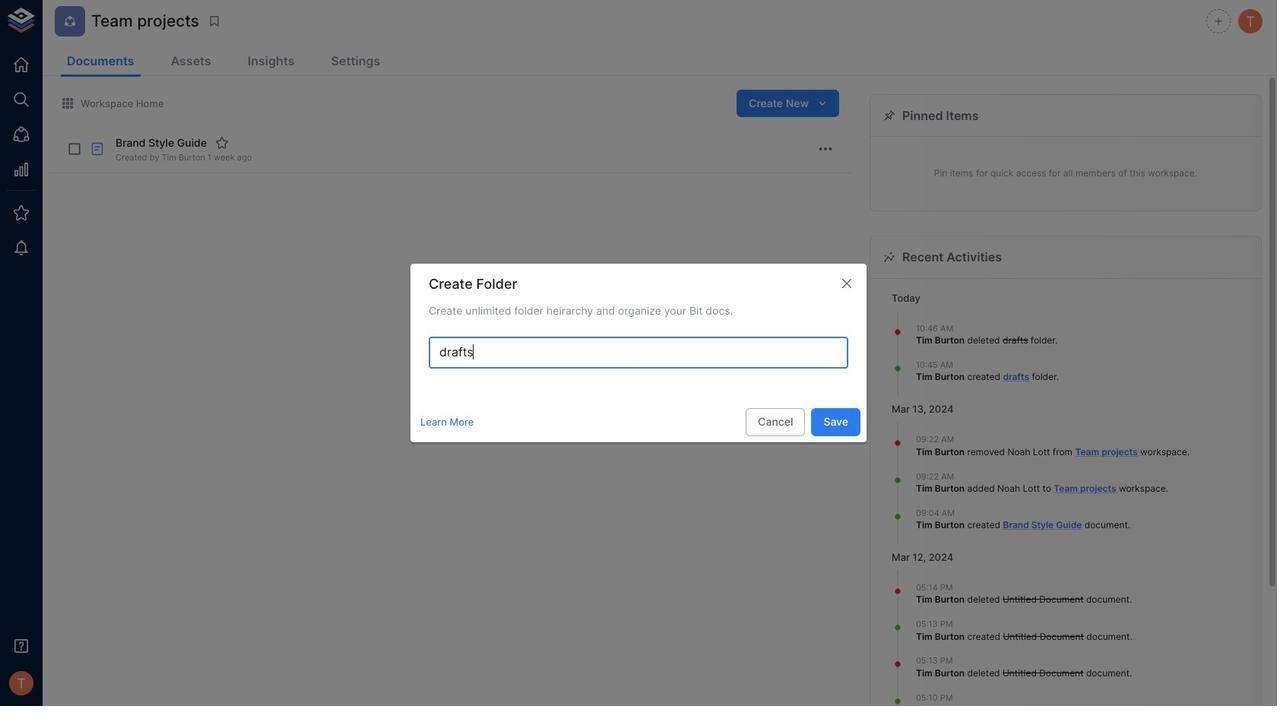 Task type: locate. For each thing, give the bounding box(es) containing it.
bookmark image
[[208, 14, 221, 28]]

dialog
[[410, 264, 867, 442]]

favorite image
[[215, 136, 229, 150]]

Folder Title text field
[[429, 337, 848, 369]]



Task type: vqa. For each thing, say whether or not it's contained in the screenshot.
dialog
yes



